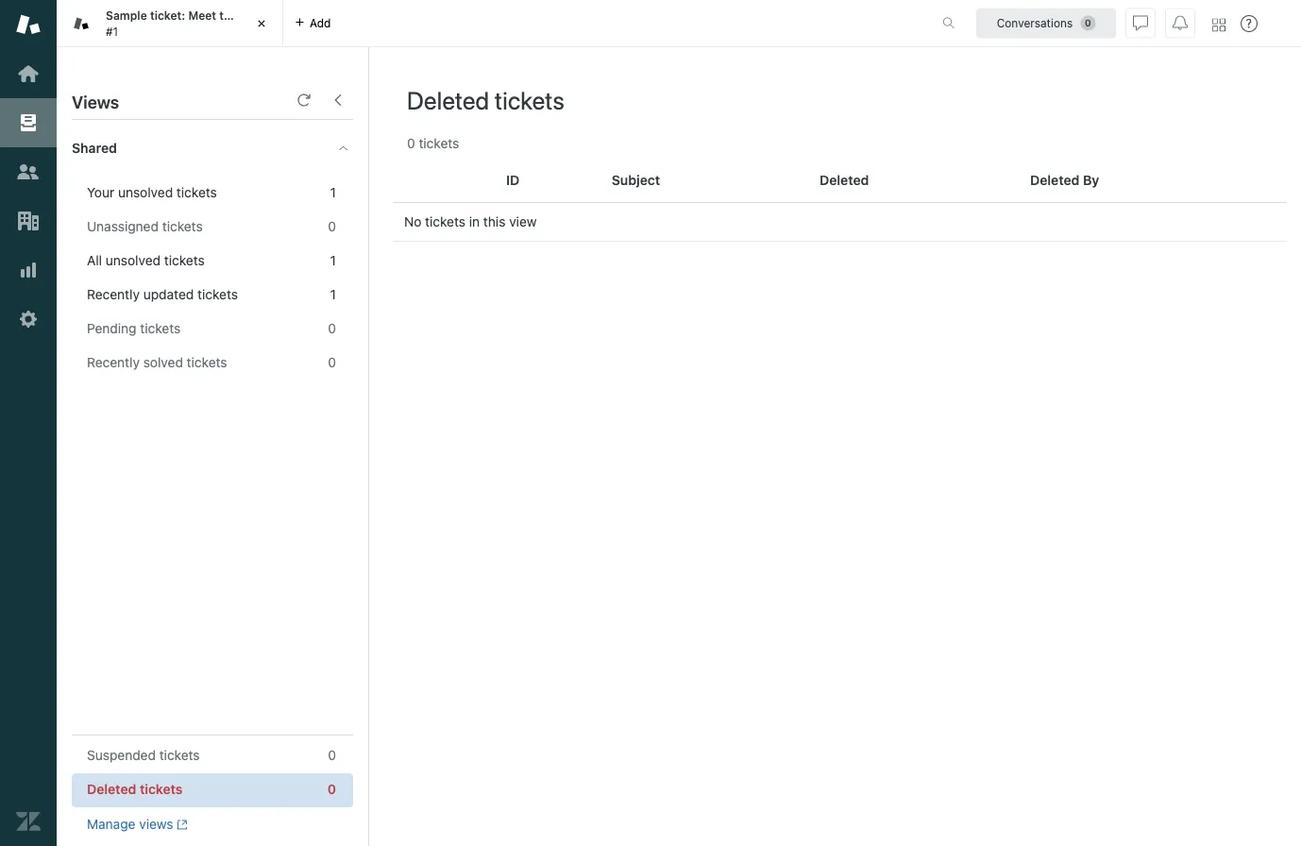Task type: locate. For each thing, give the bounding box(es) containing it.
your
[[87, 185, 114, 200]]

1 vertical spatial recently
[[87, 355, 140, 370]]

unsolved up unassigned tickets
[[118, 185, 173, 200]]

3 1 from the top
[[330, 287, 336, 302]]

0 vertical spatial unsolved
[[118, 185, 173, 200]]

get help image
[[1241, 15, 1258, 32]]

this
[[483, 214, 506, 230]]

recently updated tickets
[[87, 287, 238, 302]]

tickets right suspended
[[159, 748, 200, 763]]

unsolved down unassigned
[[106, 253, 161, 268]]

all unsolved tickets
[[87, 253, 205, 268]]

1 horizontal spatial deleted tickets
[[407, 85, 565, 114]]

1 recently from the top
[[87, 287, 140, 302]]

0 horizontal spatial deleted tickets
[[87, 782, 183, 797]]

ticket:
[[150, 9, 185, 22]]

0 vertical spatial 1
[[330, 185, 336, 200]]

tickets down shared dropdown button
[[177, 185, 217, 200]]

notifications image
[[1173, 16, 1188, 31]]

tickets down your unsolved tickets
[[162, 219, 203, 234]]

deleted tickets
[[407, 85, 565, 114], [87, 782, 183, 797]]

2 recently from the top
[[87, 355, 140, 370]]

view
[[509, 214, 537, 230]]

in
[[469, 214, 480, 230]]

tickets up views
[[140, 782, 183, 797]]

meet
[[188, 9, 216, 22]]

recently
[[87, 287, 140, 302], [87, 355, 140, 370]]

unsolved for all
[[106, 253, 161, 268]]

(opens in a new tab) image
[[173, 819, 188, 830]]

your unsolved tickets
[[87, 185, 217, 200]]

tickets down recently updated tickets
[[140, 321, 181, 336]]

tickets up updated
[[164, 253, 205, 268]]

close image
[[252, 14, 271, 33]]

suspended
[[87, 748, 156, 763]]

subject
[[612, 172, 660, 188]]

recently up pending
[[87, 287, 140, 302]]

tickets
[[495, 85, 565, 114], [419, 136, 459, 151], [177, 185, 217, 200], [425, 214, 466, 230], [162, 219, 203, 234], [164, 253, 205, 268], [197, 287, 238, 302], [140, 321, 181, 336], [187, 355, 227, 370], [159, 748, 200, 763], [140, 782, 183, 797]]

recently solved tickets
[[87, 355, 227, 370]]

1 vertical spatial unsolved
[[106, 253, 161, 268]]

1 for recently updated tickets
[[330, 287, 336, 302]]

tickets up the id
[[495, 85, 565, 114]]

no
[[404, 214, 422, 230]]

recently for recently solved tickets
[[87, 355, 140, 370]]

views
[[72, 92, 119, 112]]

admin image
[[16, 307, 41, 332]]

0 for deleted tickets
[[328, 782, 336, 797]]

zendesk products image
[[1213, 18, 1226, 32]]

tickets right the solved at the left of page
[[187, 355, 227, 370]]

shared
[[72, 140, 117, 156]]

0
[[407, 136, 415, 151], [328, 219, 336, 234], [328, 321, 336, 336], [328, 355, 336, 370], [328, 748, 336, 763], [328, 782, 336, 797]]

1 vertical spatial 1
[[330, 253, 336, 268]]

shared heading
[[57, 120, 368, 177]]

0 vertical spatial recently
[[87, 287, 140, 302]]

0 tickets
[[407, 136, 459, 151]]

zendesk support image
[[16, 12, 41, 37]]

1 for your unsolved tickets
[[330, 185, 336, 200]]

0 vertical spatial deleted tickets
[[407, 85, 565, 114]]

add
[[310, 17, 331, 30]]

1
[[330, 185, 336, 200], [330, 253, 336, 268], [330, 287, 336, 302]]

by
[[1083, 172, 1100, 188]]

updated
[[143, 287, 194, 302]]

unsolved
[[118, 185, 173, 200], [106, 253, 161, 268]]

recently down pending
[[87, 355, 140, 370]]

1 1 from the top
[[330, 185, 336, 200]]

deleted tickets down the suspended tickets
[[87, 782, 183, 797]]

tickets right updated
[[197, 287, 238, 302]]

deleted tickets up 0 tickets
[[407, 85, 565, 114]]

views image
[[16, 111, 41, 135]]

2 1 from the top
[[330, 253, 336, 268]]

customers image
[[16, 160, 41, 184]]

reporting image
[[16, 258, 41, 282]]

add button
[[283, 0, 342, 46]]

deleted
[[407, 85, 489, 114], [820, 172, 869, 188], [1030, 172, 1080, 188], [87, 782, 136, 797]]

1 vertical spatial deleted tickets
[[87, 782, 183, 797]]

deleted tickets for 0 tickets
[[407, 85, 565, 114]]

collapse views pane image
[[331, 93, 346, 108]]

manage
[[87, 817, 136, 832]]

the
[[219, 9, 238, 22]]

tab
[[57, 0, 283, 47]]

2 vertical spatial 1
[[330, 287, 336, 302]]



Task type: vqa. For each thing, say whether or not it's contained in the screenshot.
Routing configuration link
no



Task type: describe. For each thing, give the bounding box(es) containing it.
unsolved for your
[[118, 185, 173, 200]]

0 for pending tickets
[[328, 321, 336, 336]]

1 for all unsolved tickets
[[330, 253, 336, 268]]

conversations
[[997, 17, 1073, 30]]

tab containing sample ticket: meet the ticket
[[57, 0, 283, 47]]

unassigned tickets
[[87, 219, 203, 234]]

manage views
[[87, 817, 173, 832]]

pending
[[87, 321, 137, 336]]

get started image
[[16, 61, 41, 86]]

sample
[[106, 9, 147, 22]]

id
[[506, 172, 520, 188]]

0 for recently solved tickets
[[328, 355, 336, 370]]

no tickets in this view
[[404, 214, 537, 230]]

refresh views pane image
[[297, 93, 312, 108]]

#1
[[106, 25, 118, 38]]

main element
[[0, 0, 57, 846]]

deleted tickets for 0
[[87, 782, 183, 797]]

deleted by
[[1030, 172, 1100, 188]]

suspended tickets
[[87, 748, 200, 763]]

button displays agent's chat status as invisible. image
[[1133, 16, 1149, 31]]

manage views link
[[87, 816, 188, 833]]

organizations image
[[16, 209, 41, 233]]

unassigned
[[87, 219, 159, 234]]

ticket
[[241, 9, 272, 22]]

recently for recently updated tickets
[[87, 287, 140, 302]]

pending tickets
[[87, 321, 181, 336]]

tickets left in
[[425, 214, 466, 230]]

tabs tab list
[[57, 0, 923, 47]]

conversations button
[[977, 8, 1116, 38]]

all
[[87, 253, 102, 268]]

0 for unassigned tickets
[[328, 219, 336, 234]]

solved
[[143, 355, 183, 370]]

views
[[139, 817, 173, 832]]

tickets up the no
[[419, 136, 459, 151]]

sample ticket: meet the ticket #1
[[106, 9, 272, 38]]

zendesk image
[[16, 809, 41, 834]]

0 for suspended tickets
[[328, 748, 336, 763]]

shared button
[[57, 120, 318, 177]]



